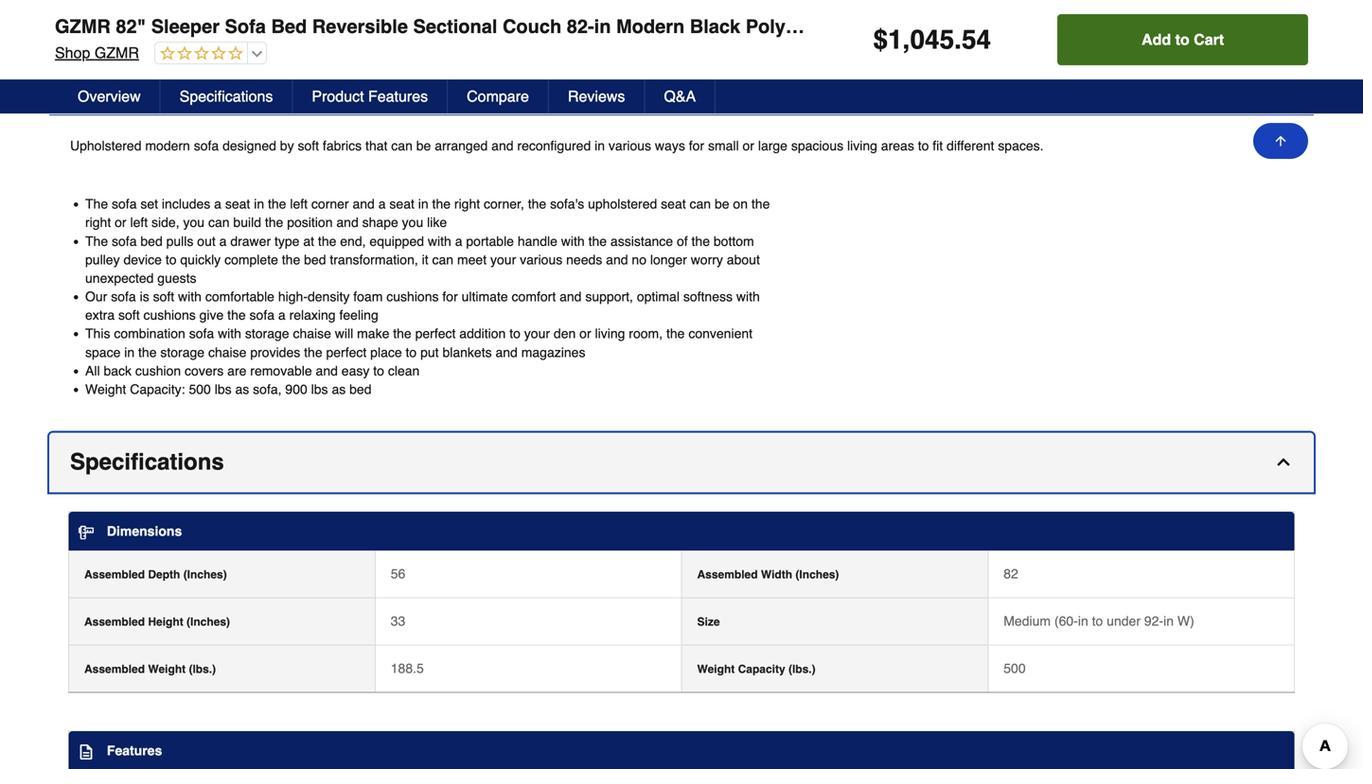 Task type: describe. For each thing, give the bounding box(es) containing it.
it
[[422, 252, 429, 267]]

spacious
[[791, 138, 844, 153]]

0 horizontal spatial features
[[107, 744, 162, 759]]

0 horizontal spatial left
[[130, 215, 148, 230]]

fit
[[933, 138, 943, 153]]

compare button
[[448, 80, 549, 114]]

give
[[199, 308, 224, 323]]

2 horizontal spatial weight
[[697, 663, 735, 677]]

with down the give
[[218, 326, 241, 342]]

0 vertical spatial be
[[416, 138, 431, 153]]

make
[[357, 326, 390, 342]]

on
[[733, 197, 748, 212]]

bottom
[[714, 234, 754, 249]]

1 vertical spatial bed
[[304, 252, 326, 267]]

notes image
[[79, 745, 94, 760]]

removable
[[250, 364, 312, 379]]

large
[[758, 138, 788, 153]]

magazines
[[521, 345, 586, 360]]

54
[[962, 25, 991, 55]]

about
[[727, 252, 760, 267]]

ultimate
[[462, 289, 508, 304]]

and up "end,"
[[336, 215, 359, 230]]

with up needs in the left of the page
[[561, 234, 585, 249]]

under
[[1107, 614, 1141, 629]]

reviews button
[[549, 80, 645, 114]]

1 horizontal spatial soft
[[153, 289, 174, 304]]

a up meet
[[455, 234, 463, 249]]

sleeper
[[151, 16, 220, 37]]

density
[[308, 289, 350, 304]]

and up shape
[[353, 197, 375, 212]]

feeling
[[339, 308, 379, 323]]

can left "on"
[[690, 197, 711, 212]]

in up back
[[124, 345, 135, 360]]

0 vertical spatial cushions
[[387, 289, 439, 304]]

and down addition
[[496, 345, 518, 360]]

weight capacity (lbs.)
[[697, 663, 816, 677]]

high-
[[278, 289, 308, 304]]

set
[[140, 197, 158, 212]]

assembled for 188.5
[[84, 663, 145, 677]]

shape
[[362, 215, 398, 230]]

with down guests
[[178, 289, 202, 304]]

0 vertical spatial perfect
[[415, 326, 456, 342]]

type
[[275, 234, 300, 249]]

den
[[554, 326, 576, 342]]

assembled for 56
[[84, 569, 145, 582]]

1,045
[[888, 25, 955, 55]]

unexpected
[[85, 271, 154, 286]]

sofa down the give
[[189, 326, 214, 342]]

0 vertical spatial gzmr
[[55, 16, 111, 37]]

0 horizontal spatial cushions
[[143, 308, 196, 323]]

in left w)
[[1164, 614, 1174, 629]]

includes
[[162, 197, 210, 212]]

portable
[[466, 234, 514, 249]]

1 vertical spatial specifications button
[[49, 433, 1314, 493]]

2 you from the left
[[402, 215, 423, 230]]

1 seat from the left
[[225, 197, 250, 212]]

a up shape
[[378, 197, 386, 212]]

specifications for the bottom specifications button
[[70, 449, 224, 475]]

end,
[[340, 234, 366, 249]]

dimensions
[[107, 524, 182, 539]]

upholstered
[[588, 197, 657, 212]]

500 inside "the sofa set includes a seat in the left corner and a seat in the right corner, the sofa's upholstered seat can be on the right or left side, you can build the position and shape you like the sofa bed pulls out a drawer type at the end, equipped with a portable handle with the assistance of the bottom pulley device to quickly complete the bed transformation, it can meet your various needs and no longer worry about unexpected guests our sofa is soft with comfortable high-density foam cushions for ultimate comfort and support, optimal softness with extra soft cushions give the sofa a relaxing feeling this combination sofa with storage chaise will make the perfect addition to your den or living room, the convenient space in the storage chaise provides the perfect place to put blankets and magazines all back cushion covers are removable and easy to clean weight capacity: 500 lbs as sofa, 900 lbs as bed"
[[189, 382, 211, 397]]

pulley
[[85, 252, 120, 267]]

longer
[[650, 252, 687, 267]]

addition
[[460, 326, 506, 342]]

softness
[[683, 289, 733, 304]]

3 seat from the left
[[661, 197, 686, 212]]

corner,
[[484, 197, 524, 212]]

upholstered
[[70, 138, 142, 153]]

0 vertical spatial left
[[290, 197, 308, 212]]

to right addition
[[510, 326, 521, 342]]

to left under
[[1092, 614, 1103, 629]]

chevron up image
[[1274, 453, 1293, 472]]

back
[[104, 364, 132, 379]]

depth
[[148, 569, 180, 582]]

a right out
[[219, 234, 227, 249]]

to left fit
[[918, 138, 929, 153]]

sofa up device
[[112, 234, 137, 249]]

0 vertical spatial or
[[743, 138, 755, 153]]

0 vertical spatial living
[[847, 138, 878, 153]]

corner
[[311, 197, 349, 212]]

to left put
[[406, 345, 417, 360]]

sofa's
[[550, 197, 584, 212]]

assistance
[[611, 234, 673, 249]]

add to cart
[[1142, 31, 1224, 48]]

sofa left set
[[112, 197, 137, 212]]

2 the from the top
[[85, 234, 108, 249]]

product
[[312, 88, 364, 105]]

900
[[285, 382, 308, 397]]

q&a button
[[645, 80, 716, 114]]

and left easy
[[316, 364, 338, 379]]

(lbs.) for weight capacity (lbs.)
[[789, 663, 816, 677]]

q&a
[[664, 88, 696, 105]]

gzmr 82" sleeper sofa bed reversible sectional couch 82-in modern black polyester/blend reclining sofa
[[55, 16, 1026, 37]]

drawer
[[230, 234, 271, 249]]

couch
[[503, 16, 562, 37]]

1 as from the left
[[235, 382, 249, 397]]

assembled depth (inches)
[[84, 569, 227, 582]]

with down like at the top left of page
[[428, 234, 451, 249]]

2 as from the left
[[332, 382, 346, 397]]

assembled weight (lbs.)
[[84, 663, 216, 677]]

.
[[955, 25, 962, 55]]

chevron up image
[[1274, 76, 1293, 95]]

that
[[366, 138, 388, 153]]

and left no
[[606, 252, 628, 267]]

device
[[124, 252, 162, 267]]

82-
[[567, 16, 594, 37]]

overview button up ways
[[49, 56, 1314, 116]]

1 you from the left
[[183, 215, 205, 230]]

1 horizontal spatial storage
[[245, 326, 289, 342]]

guests
[[157, 271, 197, 286]]

arrow up image
[[1274, 134, 1289, 149]]

comfortable
[[205, 289, 275, 304]]

pulls
[[166, 234, 194, 249]]

convenient
[[689, 326, 753, 342]]

(inches) right width
[[796, 569, 839, 582]]

188.5
[[391, 661, 424, 677]]

medium (60-in to under 92-in w)
[[1004, 614, 1195, 629]]

0 vertical spatial soft
[[298, 138, 319, 153]]

a right includes
[[214, 197, 222, 212]]

assembled for 33
[[84, 616, 145, 629]]

to up guests
[[166, 252, 177, 267]]

add
[[1142, 31, 1171, 48]]

in up like at the top left of page
[[418, 197, 429, 212]]

spaces.
[[998, 138, 1044, 153]]

weight inside "the sofa set includes a seat in the left corner and a seat in the right corner, the sofa's upholstered seat can be on the right or left side, you can build the position and shape you like the sofa bed pulls out a drawer type at the end, equipped with a portable handle with the assistance of the bottom pulley device to quickly complete the bed transformation, it can meet your various needs and no longer worry about unexpected guests our sofa is soft with comfortable high-density foam cushions for ultimate comfort and support, optimal softness with extra soft cushions give the sofa a relaxing feeling this combination sofa with storage chaise will make the perfect addition to your den or living room, the convenient space in the storage chaise provides the perfect place to put blankets and magazines all back cushion covers are removable and easy to clean weight capacity: 500 lbs as sofa, 900 lbs as bed"
[[85, 382, 126, 397]]

can up out
[[208, 215, 230, 230]]

shop gzmr
[[55, 44, 139, 62]]

1 the from the top
[[85, 197, 108, 212]]

in left under
[[1078, 614, 1089, 629]]

are
[[227, 364, 247, 379]]

place
[[370, 345, 402, 360]]

to inside button
[[1176, 31, 1190, 48]]

capacity:
[[130, 382, 185, 397]]

2 seat from the left
[[390, 197, 415, 212]]

small
[[708, 138, 739, 153]]

$ 1,045 . 54
[[874, 25, 991, 55]]

capacity
[[738, 663, 786, 677]]



Task type: locate. For each thing, give the bounding box(es) containing it.
of
[[677, 234, 688, 249]]

to down place
[[373, 364, 384, 379]]

1 vertical spatial right
[[85, 215, 111, 230]]

support,
[[585, 289, 633, 304]]

1 vertical spatial or
[[115, 215, 126, 230]]

complete
[[224, 252, 278, 267]]

designed
[[223, 138, 276, 153]]

various inside "the sofa set includes a seat in the left corner and a seat in the right corner, the sofa's upholstered seat can be on the right or left side, you can build the position and shape you like the sofa bed pulls out a drawer type at the end, equipped with a portable handle with the assistance of the bottom pulley device to quickly complete the bed transformation, it can meet your various needs and no longer worry about unexpected guests our sofa is soft with comfortable high-density foam cushions for ultimate comfort and support, optimal softness with extra soft cushions give the sofa a relaxing feeling this combination sofa with storage chaise will make the perfect addition to your den or living room, the convenient space in the storage chaise provides the perfect place to put blankets and magazines all back cushion covers are removable and easy to clean weight capacity: 500 lbs as sofa, 900 lbs as bed"
[[520, 252, 563, 267]]

specifications up dimensions
[[70, 449, 224, 475]]

be left arranged at the top left of page
[[416, 138, 431, 153]]

0 vertical spatial the
[[85, 197, 108, 212]]

cushions
[[387, 289, 439, 304], [143, 308, 196, 323]]

0 horizontal spatial chaise
[[208, 345, 247, 360]]

right left corner,
[[454, 197, 480, 212]]

(inches) for 33
[[187, 616, 230, 629]]

a down high-
[[278, 308, 286, 323]]

in right reconfigured
[[595, 138, 605, 153]]

0 horizontal spatial soft
[[118, 308, 140, 323]]

and
[[492, 138, 514, 153], [353, 197, 375, 212], [336, 215, 359, 230], [606, 252, 628, 267], [560, 289, 582, 304], [496, 345, 518, 360], [316, 364, 338, 379]]

2 horizontal spatial soft
[[298, 138, 319, 153]]

clean
[[388, 364, 420, 379]]

1 vertical spatial the
[[85, 234, 108, 249]]

sofa right .
[[985, 16, 1026, 37]]

as down are
[[235, 382, 249, 397]]

sofa
[[225, 16, 266, 37], [985, 16, 1026, 37]]

0 vertical spatial for
[[689, 138, 705, 153]]

0 vertical spatial 500
[[189, 382, 211, 397]]

assembled height (inches)
[[84, 616, 230, 629]]

2 horizontal spatial seat
[[661, 197, 686, 212]]

bed
[[140, 234, 163, 249], [304, 252, 326, 267], [350, 382, 372, 397]]

weight down back
[[85, 382, 126, 397]]

covers
[[185, 364, 224, 379]]

for
[[689, 138, 705, 153], [443, 289, 458, 304]]

0 horizontal spatial (lbs.)
[[189, 663, 216, 677]]

2 (lbs.) from the left
[[789, 663, 816, 677]]

you left like at the top left of page
[[402, 215, 423, 230]]

be inside "the sofa set includes a seat in the left corner and a seat in the right corner, the sofa's upholstered seat can be on the right or left side, you can build the position and shape you like the sofa bed pulls out a drawer type at the end, equipped with a portable handle with the assistance of the bottom pulley device to quickly complete the bed transformation, it can meet your various needs and no longer worry about unexpected guests our sofa is soft with comfortable high-density foam cushions for ultimate comfort and support, optimal softness with extra soft cushions give the sofa a relaxing feeling this combination sofa with storage chaise will make the perfect addition to your den or living room, the convenient space in the storage chaise provides the perfect place to put blankets and magazines all back cushion covers are removable and easy to clean weight capacity: 500 lbs as sofa, 900 lbs as bed"
[[715, 197, 730, 212]]

in left "modern"
[[594, 16, 611, 37]]

worry
[[691, 252, 723, 267]]

dimensions image
[[79, 525, 94, 541]]

2 vertical spatial or
[[580, 326, 591, 342]]

your down portable
[[490, 252, 516, 267]]

1 horizontal spatial various
[[609, 138, 651, 153]]

1 vertical spatial be
[[715, 197, 730, 212]]

as
[[235, 382, 249, 397], [332, 382, 346, 397]]

as down easy
[[332, 382, 346, 397]]

arranged
[[435, 138, 488, 153]]

shop
[[55, 44, 90, 62]]

1 vertical spatial various
[[520, 252, 563, 267]]

1 vertical spatial perfect
[[326, 345, 367, 360]]

1 horizontal spatial cushions
[[387, 289, 439, 304]]

for left the ultimate
[[443, 289, 458, 304]]

right up the pulley
[[85, 215, 111, 230]]

500 down covers
[[189, 382, 211, 397]]

for right ways
[[689, 138, 705, 153]]

comfort
[[512, 289, 556, 304]]

transformation,
[[330, 252, 418, 267]]

0 horizontal spatial various
[[520, 252, 563, 267]]

0 horizontal spatial you
[[183, 215, 205, 230]]

for inside "the sofa set includes a seat in the left corner and a seat in the right corner, the sofa's upholstered seat can be on the right or left side, you can build the position and shape you like the sofa bed pulls out a drawer type at the end, equipped with a portable handle with the assistance of the bottom pulley device to quickly complete the bed transformation, it can meet your various needs and no longer worry about unexpected guests our sofa is soft with comfortable high-density foam cushions for ultimate comfort and support, optimal softness with extra soft cushions give the sofa a relaxing feeling this combination sofa with storage chaise will make the perfect addition to your den or living room, the convenient space in the storage chaise provides the perfect place to put blankets and magazines all back cushion covers are removable and easy to clean weight capacity: 500 lbs as sofa, 900 lbs as bed"
[[443, 289, 458, 304]]

sofa down unexpected
[[111, 289, 136, 304]]

your up magazines
[[524, 326, 550, 342]]

equipped
[[370, 234, 424, 249]]

0 horizontal spatial be
[[416, 138, 431, 153]]

assembled left width
[[697, 569, 758, 582]]

1 horizontal spatial chaise
[[293, 326, 331, 342]]

1 vertical spatial soft
[[153, 289, 174, 304]]

2 sofa from the left
[[985, 16, 1026, 37]]

2 lbs from the left
[[311, 382, 328, 397]]

0 horizontal spatial right
[[85, 215, 111, 230]]

sofa,
[[253, 382, 282, 397]]

chaise
[[293, 326, 331, 342], [208, 345, 247, 360]]

zero stars image
[[155, 45, 243, 63]]

(inches)
[[183, 569, 227, 582], [796, 569, 839, 582], [187, 616, 230, 629]]

1 (lbs.) from the left
[[189, 663, 216, 677]]

1 vertical spatial features
[[107, 744, 162, 759]]

soft down is
[[118, 308, 140, 323]]

with down about
[[737, 289, 760, 304]]

upholstered modern sofa designed by soft fabrics that can be arranged and reconfigured in various ways for small or large spacious living areas to fit different spaces.
[[70, 138, 1044, 153]]

0 horizontal spatial living
[[595, 326, 625, 342]]

reconfigured
[[517, 138, 591, 153]]

various
[[609, 138, 651, 153], [520, 252, 563, 267]]

seat up build
[[225, 197, 250, 212]]

0 horizontal spatial for
[[443, 289, 458, 304]]

or left large
[[743, 138, 755, 153]]

1 horizontal spatial right
[[454, 197, 480, 212]]

1 horizontal spatial sofa
[[985, 16, 1026, 37]]

1 vertical spatial your
[[524, 326, 550, 342]]

cushions up combination
[[143, 308, 196, 323]]

various left ways
[[609, 138, 651, 153]]

soft
[[298, 138, 319, 153], [153, 289, 174, 304], [118, 308, 140, 323]]

2 horizontal spatial or
[[743, 138, 755, 153]]

1 horizontal spatial for
[[689, 138, 705, 153]]

1 vertical spatial chaise
[[208, 345, 247, 360]]

1 horizontal spatial you
[[402, 215, 423, 230]]

sofa down comfortable
[[250, 308, 275, 323]]

0 vertical spatial specifications button
[[161, 80, 293, 114]]

this
[[85, 326, 110, 342]]

bed down easy
[[350, 382, 372, 397]]

living left areas
[[847, 138, 878, 153]]

1 vertical spatial storage
[[160, 345, 205, 360]]

1 horizontal spatial (lbs.)
[[789, 663, 816, 677]]

combination
[[114, 326, 185, 342]]

extra
[[85, 308, 115, 323]]

0 horizontal spatial storage
[[160, 345, 205, 360]]

chaise down relaxing
[[293, 326, 331, 342]]

1 horizontal spatial be
[[715, 197, 730, 212]]

1 sofa from the left
[[225, 16, 266, 37]]

seat up shape
[[390, 197, 415, 212]]

ways
[[655, 138, 685, 153]]

to right add
[[1176, 31, 1190, 48]]

features
[[368, 88, 428, 105], [107, 744, 162, 759]]

provides
[[250, 345, 300, 360]]

living left room,
[[595, 326, 625, 342]]

storage up provides
[[245, 326, 289, 342]]

areas
[[881, 138, 915, 153]]

(inches) for 56
[[183, 569, 227, 582]]

0 vertical spatial various
[[609, 138, 651, 153]]

foam
[[353, 289, 383, 304]]

various down handle
[[520, 252, 563, 267]]

side,
[[152, 215, 180, 230]]

0 vertical spatial specifications
[[180, 88, 273, 105]]

2 vertical spatial soft
[[118, 308, 140, 323]]

1 horizontal spatial weight
[[148, 663, 186, 677]]

(lbs.) down assembled height (inches)
[[189, 663, 216, 677]]

2 horizontal spatial bed
[[350, 382, 372, 397]]

assembled left height
[[84, 616, 145, 629]]

living inside "the sofa set includes a seat in the left corner and a seat in the right corner, the sofa's upholstered seat can be on the right or left side, you can build the position and shape you like the sofa bed pulls out a drawer type at the end, equipped with a portable handle with the assistance of the bottom pulley device to quickly complete the bed transformation, it can meet your various needs and no longer worry about unexpected guests our sofa is soft with comfortable high-density foam cushions for ultimate comfort and support, optimal softness with extra soft cushions give the sofa a relaxing feeling this combination sofa with storage chaise will make the perfect addition to your den or living room, the convenient space in the storage chaise provides the perfect place to put blankets and magazines all back cushion covers are removable and easy to clean weight capacity: 500 lbs as sofa, 900 lbs as bed"
[[595, 326, 625, 342]]

in up build
[[254, 197, 264, 212]]

the up the pulley
[[85, 234, 108, 249]]

(lbs.) right capacity in the right bottom of the page
[[789, 663, 816, 677]]

the left set
[[85, 197, 108, 212]]

overview button down shop gzmr
[[59, 80, 161, 114]]

assembled left depth
[[84, 569, 145, 582]]

0 vertical spatial features
[[368, 88, 428, 105]]

0 vertical spatial chaise
[[293, 326, 331, 342]]

1 horizontal spatial or
[[580, 326, 591, 342]]

specifications for the topmost specifications button
[[180, 88, 273, 105]]

left up position
[[290, 197, 308, 212]]

0 horizontal spatial seat
[[225, 197, 250, 212]]

56
[[391, 567, 406, 582]]

overview for overview button over ways
[[70, 72, 171, 98]]

0 horizontal spatial weight
[[85, 382, 126, 397]]

sofa right modern
[[194, 138, 219, 153]]

soft right the "by"
[[298, 138, 319, 153]]

relaxing
[[289, 308, 336, 323]]

your
[[490, 252, 516, 267], [524, 326, 550, 342]]

33
[[391, 614, 406, 629]]

1 vertical spatial 500
[[1004, 661, 1026, 677]]

1 horizontal spatial left
[[290, 197, 308, 212]]

1 horizontal spatial seat
[[390, 197, 415, 212]]

(inches) right height
[[187, 616, 230, 629]]

1 horizontal spatial lbs
[[311, 382, 328, 397]]

modern
[[616, 16, 685, 37]]

our
[[85, 289, 107, 304]]

left down set
[[130, 215, 148, 230]]

be left "on"
[[715, 197, 730, 212]]

0 horizontal spatial as
[[235, 382, 249, 397]]

no
[[632, 252, 647, 267]]

82"
[[116, 16, 146, 37]]

right
[[454, 197, 480, 212], [85, 215, 111, 230]]

the
[[85, 197, 108, 212], [85, 234, 108, 249]]

assembled down assembled height (inches)
[[84, 663, 145, 677]]

1 vertical spatial for
[[443, 289, 458, 304]]

1 horizontal spatial living
[[847, 138, 878, 153]]

0 vertical spatial right
[[454, 197, 480, 212]]

1 horizontal spatial features
[[368, 88, 428, 105]]

gzmr
[[55, 16, 111, 37], [95, 44, 139, 62]]

fabrics
[[323, 138, 362, 153]]

or up the pulley
[[115, 215, 126, 230]]

will
[[335, 326, 353, 342]]

92-
[[1145, 614, 1164, 629]]

0 horizontal spatial your
[[490, 252, 516, 267]]

soft right is
[[153, 289, 174, 304]]

perfect down will
[[326, 345, 367, 360]]

(lbs.)
[[189, 663, 216, 677], [789, 663, 816, 677]]

chaise up are
[[208, 345, 247, 360]]

0 vertical spatial your
[[490, 252, 516, 267]]

0 horizontal spatial 500
[[189, 382, 211, 397]]

1 horizontal spatial as
[[332, 382, 346, 397]]

seat up of
[[661, 197, 686, 212]]

overview for overview button below shop gzmr
[[78, 88, 141, 105]]

reviews
[[568, 88, 625, 105]]

product features
[[312, 88, 428, 105]]

1 vertical spatial specifications
[[70, 449, 224, 475]]

lbs down are
[[215, 382, 232, 397]]

or
[[743, 138, 755, 153], [115, 215, 126, 230], [580, 326, 591, 342]]

storage up covers
[[160, 345, 205, 360]]

1 vertical spatial gzmr
[[95, 44, 139, 62]]

1 vertical spatial left
[[130, 215, 148, 230]]

gzmr up shop
[[55, 16, 111, 37]]

0 horizontal spatial sofa
[[225, 16, 266, 37]]

specifications
[[180, 88, 273, 105], [70, 449, 224, 475]]

weight left capacity in the right bottom of the page
[[697, 663, 735, 677]]

0 vertical spatial bed
[[140, 234, 163, 249]]

1 horizontal spatial 500
[[1004, 661, 1026, 677]]

features up that on the top left of page
[[368, 88, 428, 105]]

and right arranged at the top left of page
[[492, 138, 514, 153]]

cushions down "it"
[[387, 289, 439, 304]]

in
[[594, 16, 611, 37], [595, 138, 605, 153], [254, 197, 264, 212], [418, 197, 429, 212], [124, 345, 135, 360], [1078, 614, 1089, 629], [1164, 614, 1174, 629]]

or right den
[[580, 326, 591, 342]]

1 horizontal spatial your
[[524, 326, 550, 342]]

0 horizontal spatial bed
[[140, 234, 163, 249]]

0 horizontal spatial lbs
[[215, 382, 232, 397]]

0 horizontal spatial perfect
[[326, 345, 367, 360]]

modern
[[145, 138, 190, 153]]

width
[[761, 569, 793, 582]]

by
[[280, 138, 294, 153]]

gzmr down 82" on the left top
[[95, 44, 139, 62]]

1 lbs from the left
[[215, 382, 232, 397]]

0 vertical spatial storage
[[245, 326, 289, 342]]

features inside product features button
[[368, 88, 428, 105]]

all
[[85, 364, 100, 379]]

1 vertical spatial cushions
[[143, 308, 196, 323]]

black
[[690, 16, 741, 37]]

you down includes
[[183, 215, 205, 230]]

bed
[[271, 16, 307, 37]]

perfect
[[415, 326, 456, 342], [326, 345, 367, 360]]

(lbs.) for assembled weight (lbs.)
[[189, 663, 216, 677]]

can right that on the top left of page
[[391, 138, 413, 153]]

sofa left "bed"
[[225, 16, 266, 37]]

the sofa set includes a seat in the left corner and a seat in the right corner, the sofa's upholstered seat can be on the right or left side, you can build the position and shape you like the sofa bed pulls out a drawer type at the end, equipped with a portable handle with the assistance of the bottom pulley device to quickly complete the bed transformation, it can meet your various needs and no longer worry about unexpected guests our sofa is soft with comfortable high-density foam cushions for ultimate comfort and support, optimal softness with extra soft cushions give the sofa a relaxing feeling this combination sofa with storage chaise will make the perfect addition to your den or living room, the convenient space in the storage chaise provides the perfect place to put blankets and magazines all back cushion covers are removable and easy to clean weight capacity: 500 lbs as sofa, 900 lbs as bed
[[85, 197, 770, 397]]

1 horizontal spatial perfect
[[415, 326, 456, 342]]

and right comfort
[[560, 289, 582, 304]]

1 vertical spatial living
[[595, 326, 625, 342]]

1 horizontal spatial bed
[[304, 252, 326, 267]]

0 horizontal spatial or
[[115, 215, 126, 230]]

bed up device
[[140, 234, 163, 249]]

living
[[847, 138, 878, 153], [595, 326, 625, 342]]

space
[[85, 345, 121, 360]]

500 down the medium on the bottom right of page
[[1004, 661, 1026, 677]]

left
[[290, 197, 308, 212], [130, 215, 148, 230]]

out
[[197, 234, 216, 249]]

lbs right the 900
[[311, 382, 328, 397]]

reversible
[[312, 16, 408, 37]]

compare
[[467, 88, 529, 105]]

weight down height
[[148, 663, 186, 677]]

specifications down zero stars image
[[180, 88, 273, 105]]

perfect up put
[[415, 326, 456, 342]]

2 vertical spatial bed
[[350, 382, 372, 397]]

sectional
[[413, 16, 498, 37]]

size
[[697, 616, 720, 629]]

can right "it"
[[432, 252, 454, 267]]



Task type: vqa. For each thing, say whether or not it's contained in the screenshot.
Special
no



